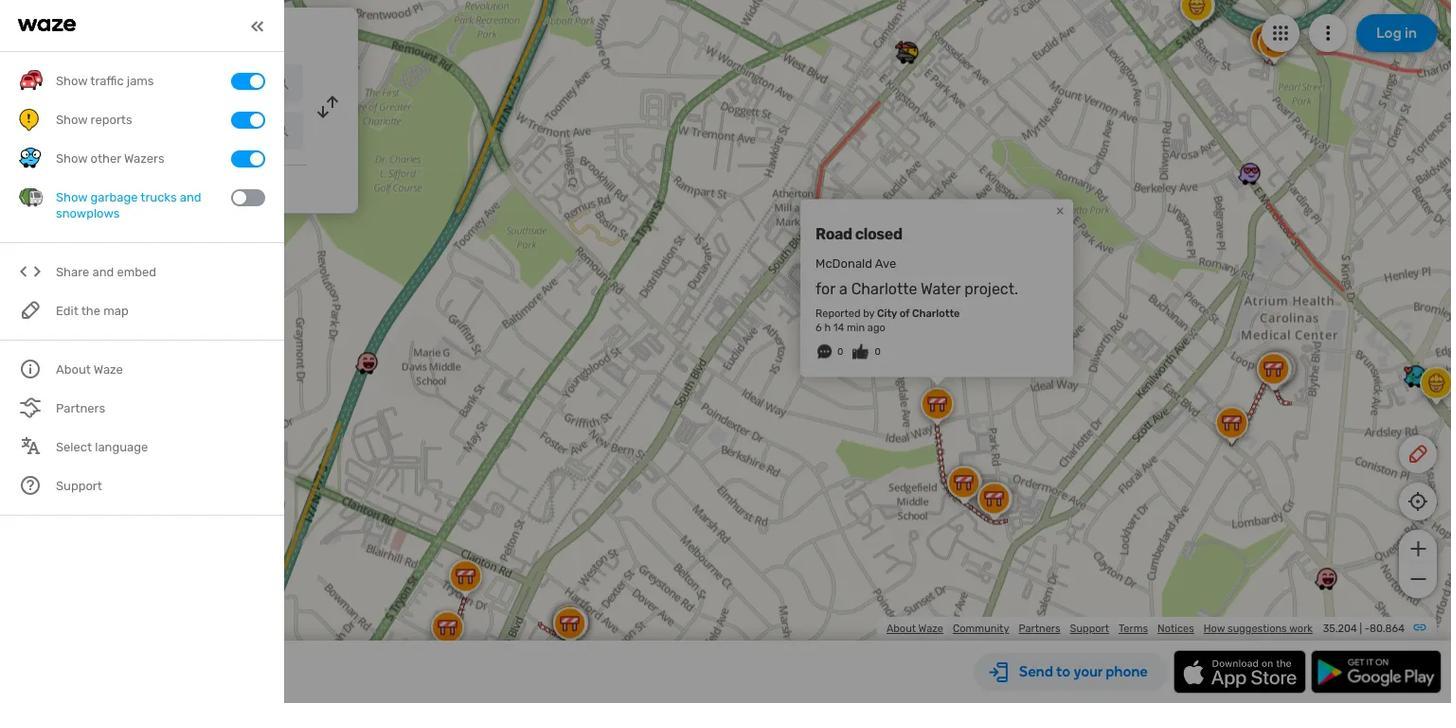 Task type: vqa. For each thing, say whether or not it's contained in the screenshot.
CODE icon
yes



Task type: describe. For each thing, give the bounding box(es) containing it.
reported
[[816, 308, 861, 321]]

80.864
[[1370, 623, 1405, 636]]

a
[[839, 281, 848, 299]]

6
[[816, 323, 822, 335]]

driving directions
[[113, 23, 252, 44]]

1 vertical spatial charlotte
[[912, 308, 960, 321]]

current location image
[[27, 72, 49, 95]]

zoom in image
[[1407, 538, 1430, 561]]

Choose starting point text field
[[63, 64, 303, 102]]

0 vertical spatial charlotte
[[851, 281, 918, 299]]

about waze link
[[887, 623, 944, 636]]

share and embed
[[56, 266, 156, 280]]

35.204 | -80.864
[[1323, 623, 1405, 636]]

city
[[877, 308, 897, 321]]

community
[[953, 623, 1010, 636]]

2 0 from the left
[[875, 347, 881, 359]]

Choose destination text field
[[63, 112, 303, 150]]

|
[[1360, 623, 1363, 636]]

road
[[816, 226, 853, 244]]

driving
[[113, 23, 170, 44]]

h
[[825, 323, 831, 335]]

14
[[834, 323, 845, 335]]

and
[[92, 266, 114, 280]]

road closed
[[816, 226, 903, 244]]

directions
[[174, 23, 252, 44]]

terms link
[[1119, 623, 1148, 636]]

terms
[[1119, 623, 1148, 636]]

water
[[921, 281, 961, 299]]

clock image
[[22, 175, 45, 198]]

×
[[1056, 202, 1065, 220]]

pencil image
[[1407, 443, 1430, 466]]

notices link
[[1158, 623, 1195, 636]]

about
[[887, 623, 916, 636]]

work
[[1290, 623, 1313, 636]]

now
[[98, 178, 125, 194]]



Task type: locate. For each thing, give the bounding box(es) containing it.
waze
[[919, 623, 944, 636]]

ave
[[875, 257, 897, 271]]

partners link
[[1019, 623, 1061, 636]]

notices
[[1158, 623, 1195, 636]]

share
[[56, 266, 89, 280]]

-
[[1365, 623, 1370, 636]]

for
[[816, 281, 836, 299]]

charlotte up city
[[851, 281, 918, 299]]

ago
[[868, 323, 886, 335]]

leave now
[[59, 178, 125, 194]]

0 horizontal spatial 0
[[838, 347, 844, 359]]

suggestions
[[1228, 623, 1287, 636]]

code image
[[19, 261, 43, 285]]

leave
[[59, 178, 95, 194]]

how suggestions work link
[[1204, 623, 1313, 636]]

1 horizontal spatial 0
[[875, 347, 881, 359]]

for a charlotte water project. reported by city of charlotte 6 h 14 min ago
[[816, 281, 1019, 335]]

35.204
[[1323, 623, 1358, 636]]

support
[[1070, 623, 1109, 636]]

by
[[863, 308, 875, 321]]

location image
[[27, 119, 49, 142]]

how
[[1204, 623, 1225, 636]]

embed
[[117, 266, 156, 280]]

0
[[838, 347, 844, 359], [875, 347, 881, 359]]

mcdonald
[[816, 257, 873, 271]]

community link
[[953, 623, 1010, 636]]

× link
[[1052, 202, 1069, 220]]

charlotte down water
[[912, 308, 960, 321]]

of
[[900, 308, 910, 321]]

link image
[[1413, 621, 1428, 636]]

zoom out image
[[1407, 568, 1430, 591]]

mcdonald ave
[[816, 257, 897, 271]]

0 down ago
[[875, 347, 881, 359]]

1 0 from the left
[[838, 347, 844, 359]]

about waze community partners support terms notices how suggestions work
[[887, 623, 1313, 636]]

closed
[[855, 226, 903, 244]]

support link
[[1070, 623, 1109, 636]]

partners
[[1019, 623, 1061, 636]]

min
[[847, 323, 865, 335]]

0 down 14
[[838, 347, 844, 359]]

project.
[[965, 281, 1019, 299]]

charlotte
[[851, 281, 918, 299], [912, 308, 960, 321]]

share and embed link
[[19, 253, 265, 292]]



